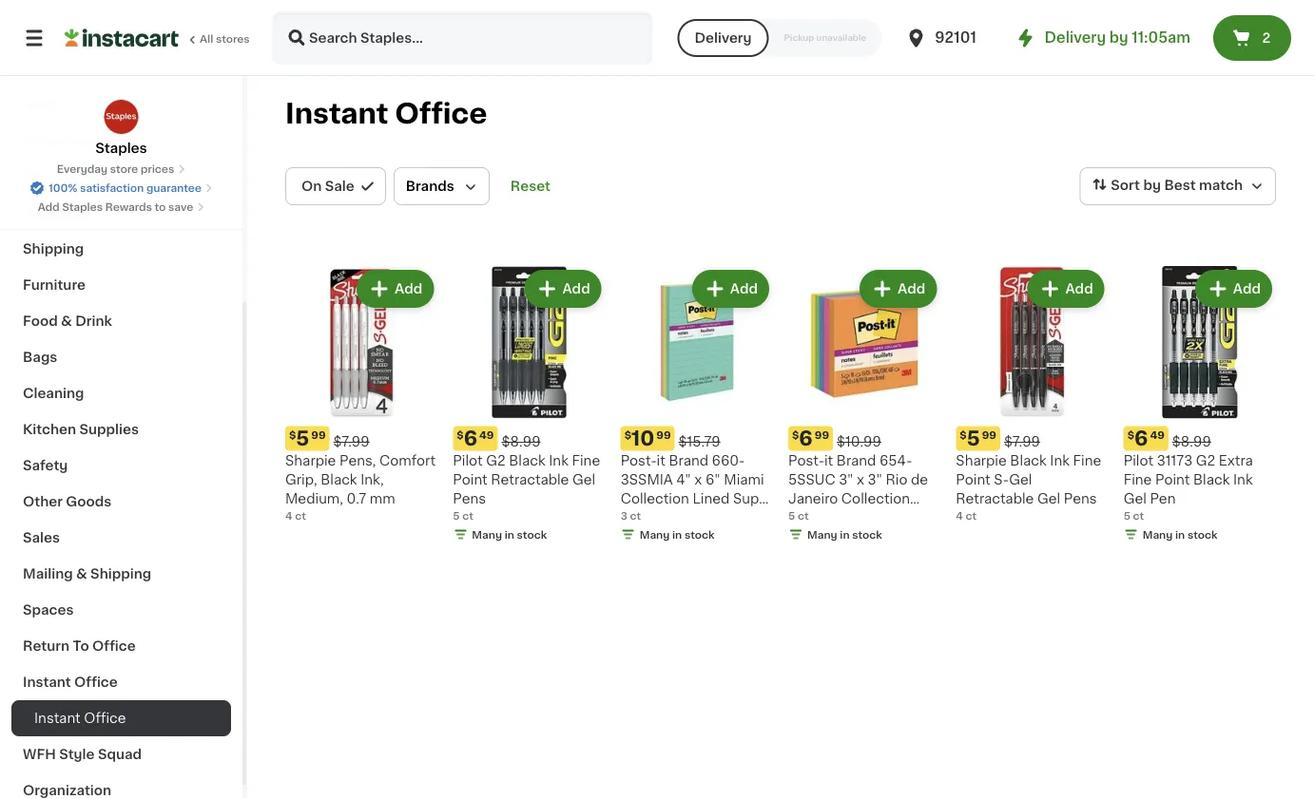 Task type: describe. For each thing, give the bounding box(es) containing it.
lined
[[693, 492, 730, 505]]

everyday
[[57, 164, 108, 175]]

guarantee
[[146, 183, 202, 194]]

1 vertical spatial shipping
[[90, 568, 151, 581]]

0 vertical spatial instant office
[[285, 100, 487, 127]]

1 product group from the left
[[285, 266, 438, 523]]

electronics
[[23, 206, 101, 220]]

everyday store prices
[[57, 164, 174, 175]]

4 product group from the left
[[788, 266, 941, 546]]

in for $ 10 99 $15.79 post-it brand 660- 3ssmia 4" x 6" miami collection lined super sticky notes
[[672, 530, 682, 540]]

super inside $ 6 99 $10.99 post-it brand 654- 5ssuc 3" x 3" rio de janeiro collection super sticky notes
[[788, 511, 828, 524]]

92101 button
[[905, 11, 1019, 65]]

many in stock for $ 6 99 $10.99 post-it brand 654- 5ssuc 3" x 3" rio de janeiro collection super sticky notes
[[807, 530, 882, 540]]

retractable inside pilot g2 black ink fine point retractable gel pens 5 ct
[[491, 473, 569, 486]]

instant office for first instant office link
[[23, 676, 118, 689]]

0 vertical spatial shipping
[[23, 243, 84, 256]]

$6.99 original price: $10.99 element
[[788, 426, 941, 451]]

other goods link
[[11, 484, 231, 520]]

everyday store prices link
[[57, 162, 186, 177]]

$6.49 original price: $8.99 element for g2
[[453, 426, 605, 451]]

0.7
[[347, 492, 366, 505]]

6 for post-it brand 654- 5ssuc 3" x 3" rio de janeiro collection super sticky notes
[[799, 429, 813, 449]]

ink inside $ 5 99 $7.99 sharpie black ink fine point s-gel retractable gel pens 4 ct
[[1050, 454, 1070, 467]]

1 $8.99 from the left
[[502, 435, 541, 448]]

squad
[[98, 748, 142, 762]]

point inside $ 6 49 $8.99 pilot 31173 g2 extra fine point black ink gel pen 5 ct
[[1155, 473, 1190, 486]]

2 instant office link from the top
[[11, 701, 231, 737]]

$ 6 49
[[457, 429, 494, 449]]

paper
[[23, 98, 63, 111]]

4 inside sharpie pens, comfort grip, black ink, medium, 0.7 mm 4 ct
[[285, 511, 293, 521]]

brands button
[[394, 167, 490, 205]]

delivery by 11:05am link
[[1014, 27, 1191, 49]]

stock for $ 6 99 $10.99 post-it brand 654- 5ssuc 3" x 3" rio de janeiro collection super sticky notes
[[852, 530, 882, 540]]

5 ct
[[788, 511, 809, 521]]

s-
[[994, 473, 1009, 486]]

office down to
[[74, 676, 118, 689]]

sharpie pens, comfort grip, black ink, medium, 0.7 mm 4 ct
[[285, 454, 436, 521]]

school
[[23, 170, 70, 184]]

660-
[[712, 454, 745, 467]]

add button for $ 6 99 $10.99 post-it brand 654- 5ssuc 3" x 3" rio de janeiro collection super sticky notes
[[862, 272, 935, 306]]

grip,
[[285, 473, 317, 486]]

miami
[[724, 473, 764, 486]]

electronics link
[[11, 195, 231, 231]]

92101
[[935, 31, 977, 45]]

wfh style squad link
[[11, 737, 231, 773]]

on
[[301, 180, 322, 193]]

$ for $ 5 99
[[289, 430, 296, 440]]

sale
[[325, 180, 355, 193]]

many for pilot g2 black ink fine point retractable gel pens 5 ct
[[472, 530, 502, 540]]

2 ct from the left
[[798, 511, 809, 521]]

5 inside $ 5 99 $7.99 sharpie black ink fine point s-gel retractable gel pens 4 ct
[[967, 429, 980, 449]]

supplies for kitchen supplies
[[79, 423, 139, 437]]

match
[[1199, 179, 1243, 192]]

& for drink
[[61, 315, 72, 328]]

kitchen
[[23, 423, 76, 437]]

stores
[[216, 34, 250, 44]]

sales link
[[11, 520, 231, 556]]

in for $ 6 49 $8.99 pilot 31173 g2 extra fine point black ink gel pen 5 ct
[[1175, 530, 1185, 540]]

all stores link
[[65, 11, 251, 65]]

to
[[155, 202, 166, 213]]

safety link
[[11, 448, 231, 484]]

3 ct
[[621, 511, 641, 521]]

x for 6
[[857, 473, 865, 486]]

brand for 10
[[669, 454, 709, 467]]

sharpie inside $ 5 99 $7.99 sharpie black ink fine point s-gel retractable gel pens 4 ct
[[956, 454, 1007, 467]]

style
[[59, 748, 95, 762]]

g2 inside pilot g2 black ink fine point retractable gel pens 5 ct
[[486, 454, 506, 467]]

de
[[911, 473, 928, 486]]

2 3" from the left
[[868, 473, 883, 486]]

sharpie inside sharpie pens, comfort grip, black ink, medium, 0.7 mm 4 ct
[[285, 454, 336, 467]]

furniture
[[23, 279, 85, 292]]

2 product group from the left
[[453, 266, 605, 546]]

add staples rewards to save
[[38, 202, 193, 213]]

Search field
[[274, 13, 651, 63]]

stock for $ 10 99 $15.79 post-it brand 660- 3ssmia 4" x 6" miami collection lined super sticky notes
[[685, 530, 715, 540]]

pens,
[[340, 454, 376, 467]]

add for pilot g2 black ink fine point retractable gel pens
[[562, 282, 590, 296]]

$ 5 99
[[289, 429, 326, 449]]

instant for first instant office link
[[23, 676, 71, 689]]

collection inside $ 10 99 $15.79 post-it brand 660- 3ssmia 4" x 6" miami collection lined super sticky notes
[[621, 492, 689, 505]]

food
[[23, 315, 58, 328]]

kitchen supplies link
[[11, 412, 231, 448]]

paper link
[[11, 87, 231, 123]]

it for 6
[[825, 454, 833, 467]]

& for shipping
[[76, 568, 87, 581]]

2 button
[[1214, 15, 1292, 61]]

g2 inside $ 6 49 $8.99 pilot 31173 g2 extra fine point black ink gel pen 5 ct
[[1196, 454, 1216, 467]]

instant for second instant office link from the top of the page
[[34, 712, 81, 726]]

best match
[[1164, 179, 1243, 192]]

bags link
[[11, 340, 231, 376]]

office up brands dropdown button
[[395, 100, 487, 127]]

post- for 6
[[788, 454, 825, 467]]

delivery for delivery by 11:05am
[[1045, 31, 1106, 45]]

sales
[[23, 532, 60, 545]]

extra
[[1219, 454, 1253, 467]]

staples link
[[95, 99, 147, 158]]

instant office for second instant office link from the top of the page
[[34, 712, 126, 726]]

4 ct from the left
[[630, 511, 641, 521]]

pilot g2 black ink fine point retractable gel pens 5 ct
[[453, 454, 600, 521]]

10
[[631, 429, 655, 449]]

add button for $ 10 99 $15.79 post-it brand 660- 3ssmia 4" x 6" miami collection lined super sticky notes
[[694, 272, 767, 306]]

printer supplies link
[[11, 123, 231, 159]]

4"
[[677, 473, 691, 486]]

wfh
[[23, 748, 56, 762]]

100%
[[49, 183, 77, 194]]

654-
[[880, 454, 912, 467]]

3
[[621, 511, 628, 521]]

49 for $ 6 49 $8.99 pilot 31173 g2 extra fine point black ink gel pen 5 ct
[[1150, 430, 1165, 440]]

$15.79
[[679, 435, 721, 448]]

6 product group from the left
[[1124, 266, 1276, 546]]

many for $ 6 49 $8.99 pilot 31173 g2 extra fine point black ink gel pen 5 ct
[[1143, 530, 1173, 540]]

safety
[[23, 459, 68, 473]]

$ for $ 6 99 $10.99 post-it brand 654- 5ssuc 3" x 3" rio de janeiro collection super sticky notes
[[792, 430, 799, 440]]

$ 10 99 $15.79 post-it brand 660- 3ssmia 4" x 6" miami collection lined super sticky notes
[[621, 429, 773, 524]]

$ 5 99 $7.99 sharpie black ink fine point s-gel retractable gel pens 4 ct
[[956, 429, 1102, 521]]

point inside pilot g2 black ink fine point retractable gel pens 5 ct
[[453, 473, 488, 486]]

by for delivery
[[1110, 31, 1128, 45]]

black inside $ 5 99 $7.99 sharpie black ink fine point s-gel retractable gel pens 4 ct
[[1010, 454, 1047, 467]]

service type group
[[678, 19, 882, 57]]

janeiro
[[788, 492, 838, 505]]

school supplies
[[23, 170, 133, 184]]

organization link
[[11, 773, 231, 800]]

fine inside pilot g2 black ink fine point retractable gel pens 5 ct
[[572, 454, 600, 467]]

6"
[[706, 473, 721, 486]]

99 for $ 10 99 $15.79 post-it brand 660- 3ssmia 4" x 6" miami collection lined super sticky notes
[[656, 430, 671, 440]]

kitchen supplies
[[23, 423, 139, 437]]

rio
[[886, 473, 908, 486]]

ct inside pilot g2 black ink fine point retractable gel pens 5 ct
[[462, 511, 474, 521]]

5ssuc
[[788, 473, 836, 486]]

return
[[23, 640, 69, 653]]

5 product group from the left
[[956, 266, 1109, 523]]

brand for 6
[[837, 454, 876, 467]]

reset button
[[505, 167, 556, 205]]

$5.99 original price: $7.99 element for pens,
[[285, 426, 438, 451]]

$7.99 inside $ 5 99 $7.99 sharpie black ink fine point s-gel retractable gel pens 4 ct
[[1004, 435, 1040, 448]]

notes inside $ 10 99 $15.79 post-it brand 660- 3ssmia 4" x 6" miami collection lined super sticky notes
[[666, 511, 706, 524]]

prices
[[141, 164, 174, 175]]

sort by
[[1111, 179, 1161, 192]]

in for $ 6 99 $10.99 post-it brand 654- 5ssuc 3" x 3" rio de janeiro collection super sticky notes
[[840, 530, 850, 540]]

office supplies link
[[11, 50, 231, 87]]

black inside pilot g2 black ink fine point retractable gel pens 5 ct
[[509, 454, 546, 467]]

retractable inside $ 5 99 $7.99 sharpie black ink fine point s-gel retractable gel pens 4 ct
[[956, 492, 1034, 505]]

$8.99 inside $ 6 49 $8.99 pilot 31173 g2 extra fine point black ink gel pen 5 ct
[[1172, 435, 1212, 448]]

comfort
[[380, 454, 436, 467]]

super inside $ 10 99 $15.79 post-it brand 660- 3ssmia 4" x 6" miami collection lined super sticky notes
[[733, 492, 773, 505]]

11:05am
[[1132, 31, 1191, 45]]

many for $ 6 99 $10.99 post-it brand 654- 5ssuc 3" x 3" rio de janeiro collection super sticky notes
[[807, 530, 838, 540]]

sticky inside $ 6 99 $10.99 post-it brand 654- 5ssuc 3" x 3" rio de janeiro collection super sticky notes
[[831, 511, 873, 524]]

on sale button
[[285, 167, 386, 205]]

other
[[23, 495, 63, 509]]



Task type: vqa. For each thing, say whether or not it's contained in the screenshot.


Task type: locate. For each thing, give the bounding box(es) containing it.
3 in from the left
[[672, 530, 682, 540]]

pens inside pilot g2 black ink fine point retractable gel pens 5 ct
[[453, 492, 486, 505]]

1 99 from the left
[[311, 430, 326, 440]]

many in stock for $ 10 99 $15.79 post-it brand 660- 3ssmia 4" x 6" miami collection lined super sticky notes
[[640, 530, 715, 540]]

49 for $ 6 49
[[479, 430, 494, 440]]

satisfaction
[[80, 183, 144, 194]]

2 sharpie from the left
[[956, 454, 1007, 467]]

pens inside $ 5 99 $7.99 sharpie black ink fine point s-gel retractable gel pens 4 ct
[[1064, 492, 1097, 505]]

1 6 from the left
[[799, 429, 813, 449]]

99 left the $10.99
[[815, 430, 829, 440]]

1 horizontal spatial shipping
[[90, 568, 151, 581]]

printer supplies
[[23, 134, 132, 147]]

retractable
[[491, 473, 569, 486], [956, 492, 1034, 505]]

x
[[857, 473, 865, 486], [695, 473, 702, 486]]

1 horizontal spatial ink
[[1050, 454, 1070, 467]]

2 $8.99 from the left
[[1172, 435, 1212, 448]]

1 horizontal spatial pilot
[[1124, 454, 1154, 467]]

0 horizontal spatial pens
[[453, 492, 486, 505]]

0 vertical spatial retractable
[[491, 473, 569, 486]]

$5.99 original price: $7.99 element
[[285, 426, 438, 451], [956, 426, 1109, 451]]

by left 11:05am
[[1110, 31, 1128, 45]]

0 horizontal spatial delivery
[[695, 31, 752, 45]]

point down 31173
[[1155, 473, 1190, 486]]

supplies inside the office supplies link
[[69, 62, 129, 75]]

1 horizontal spatial $5.99 original price: $7.99 element
[[956, 426, 1109, 451]]

1 sharpie from the left
[[285, 454, 336, 467]]

1 horizontal spatial $8.99
[[1172, 435, 1212, 448]]

sticky
[[831, 511, 873, 524], [621, 511, 662, 524]]

many in stock down janeiro
[[807, 530, 882, 540]]

6 $ from the left
[[1128, 430, 1135, 440]]

2 pilot from the left
[[1124, 454, 1154, 467]]

1 notes from the left
[[876, 511, 917, 524]]

2 brand from the left
[[669, 454, 709, 467]]

1 g2 from the left
[[486, 454, 506, 467]]

2 add button from the left
[[526, 272, 600, 306]]

1 horizontal spatial x
[[857, 473, 865, 486]]

many in stock down lined
[[640, 530, 715, 540]]

by right sort
[[1144, 179, 1161, 192]]

6
[[799, 429, 813, 449], [464, 429, 478, 449], [1135, 429, 1148, 449]]

1 horizontal spatial sticky
[[831, 511, 873, 524]]

99 inside $ 6 99 $10.99 post-it brand 654- 5ssuc 3" x 3" rio de janeiro collection super sticky notes
[[815, 430, 829, 440]]

supplies for printer supplies
[[73, 134, 132, 147]]

& right mailing
[[76, 568, 87, 581]]

stock down pilot g2 black ink fine point retractable gel pens 5 ct
[[517, 530, 547, 540]]

2 many in stock from the left
[[472, 530, 547, 540]]

0 horizontal spatial point
[[453, 473, 488, 486]]

$6.49 original price: $8.99 element
[[453, 426, 605, 451], [1124, 426, 1276, 451]]

1 vertical spatial by
[[1144, 179, 1161, 192]]

staples inside 'link'
[[62, 202, 103, 213]]

ct inside sharpie pens, comfort grip, black ink, medium, 0.7 mm 4 ct
[[295, 511, 306, 521]]

0 horizontal spatial g2
[[486, 454, 506, 467]]

point down $ 6 49 on the bottom left of page
[[453, 473, 488, 486]]

food & drink
[[23, 315, 112, 328]]

collection inside $ 6 99 $10.99 post-it brand 654- 5ssuc 3" x 3" rio de janeiro collection super sticky notes
[[842, 492, 910, 505]]

many down pen
[[1143, 530, 1173, 540]]

super down the miami
[[733, 492, 773, 505]]

instant up on sale button
[[285, 100, 389, 127]]

$ inside $ 5 99 $7.99 sharpie black ink fine point s-gel retractable gel pens 4 ct
[[960, 430, 967, 440]]

0 horizontal spatial 6
[[464, 429, 478, 449]]

sharpie up the s-
[[956, 454, 1007, 467]]

it inside $ 10 99 $15.79 post-it brand 660- 3ssmia 4" x 6" miami collection lined super sticky notes
[[657, 454, 666, 467]]

$ inside $ 6 49
[[457, 430, 464, 440]]

1 horizontal spatial 4
[[956, 511, 963, 521]]

4 many from the left
[[1143, 530, 1173, 540]]

black inside $ 6 49 $8.99 pilot 31173 g2 extra fine point black ink gel pen 5 ct
[[1194, 473, 1230, 486]]

g2 left extra
[[1196, 454, 1216, 467]]

return to office link
[[11, 629, 231, 665]]

product group containing 10
[[621, 266, 773, 546]]

0 horizontal spatial sticky
[[621, 511, 662, 524]]

5 inside pilot g2 black ink fine point retractable gel pens 5 ct
[[453, 511, 460, 521]]

cleaning link
[[11, 376, 231, 412]]

bags
[[23, 351, 57, 364]]

0 horizontal spatial $5.99 original price: $7.99 element
[[285, 426, 438, 451]]

3 many from the left
[[640, 530, 670, 540]]

2 collection from the left
[[621, 492, 689, 505]]

1 sticky from the left
[[831, 511, 873, 524]]

$6.49 original price: $8.99 element up pilot g2 black ink fine point retractable gel pens 5 ct
[[453, 426, 605, 451]]

49 up pilot g2 black ink fine point retractable gel pens 5 ct
[[479, 430, 494, 440]]

black
[[509, 454, 546, 467], [1010, 454, 1047, 467], [321, 473, 357, 486], [1194, 473, 1230, 486]]

0 horizontal spatial &
[[61, 315, 72, 328]]

0 horizontal spatial $8.99
[[502, 435, 541, 448]]

in for pilot g2 black ink fine point retractable gel pens 5 ct
[[505, 530, 514, 540]]

pilot left 31173
[[1124, 454, 1154, 467]]

0 horizontal spatial collection
[[621, 492, 689, 505]]

sort
[[1111, 179, 1140, 192]]

1 horizontal spatial sharpie
[[956, 454, 1007, 467]]

2 post- from the left
[[621, 454, 657, 467]]

3ssmia
[[621, 473, 673, 486]]

stock down $ 6 49 $8.99 pilot 31173 g2 extra fine point black ink gel pen 5 ct
[[1188, 530, 1218, 540]]

delivery
[[1045, 31, 1106, 45], [695, 31, 752, 45]]

1 horizontal spatial brand
[[837, 454, 876, 467]]

1 $ from the left
[[289, 430, 296, 440]]

4 $ from the left
[[625, 430, 631, 440]]

medium,
[[285, 492, 343, 505]]

0 horizontal spatial ink
[[549, 454, 569, 467]]

$ for $ 5 99 $7.99 sharpie black ink fine point s-gel retractable gel pens 4 ct
[[960, 430, 967, 440]]

it for 10
[[657, 454, 666, 467]]

instant office
[[285, 100, 487, 127], [23, 676, 118, 689], [34, 712, 126, 726]]

1 $5.99 original price: $7.99 element from the left
[[285, 426, 438, 451]]

brand inside $ 10 99 $15.79 post-it brand 660- 3ssmia 4" x 6" miami collection lined super sticky notes
[[669, 454, 709, 467]]

goods
[[66, 495, 112, 509]]

shipping
[[23, 243, 84, 256], [90, 568, 151, 581]]

$8.99 up 31173
[[1172, 435, 1212, 448]]

$ inside $ 6 99 $10.99 post-it brand 654- 5ssuc 3" x 3" rio de janeiro collection super sticky notes
[[792, 430, 799, 440]]

instant office up brands at left
[[285, 100, 487, 127]]

1 many in stock from the left
[[807, 530, 882, 540]]

0 horizontal spatial by
[[1110, 31, 1128, 45]]

0 vertical spatial staples
[[95, 142, 147, 155]]

office supplies
[[23, 62, 129, 75]]

it
[[825, 454, 833, 467], [657, 454, 666, 467]]

2 $6.49 original price: $8.99 element from the left
[[1124, 426, 1276, 451]]

0 horizontal spatial pilot
[[453, 454, 483, 467]]

1 vertical spatial staples
[[62, 202, 103, 213]]

2 notes from the left
[[666, 511, 706, 524]]

$ for $ 10 99 $15.79 post-it brand 660- 3ssmia 4" x 6" miami collection lined super sticky notes
[[625, 430, 631, 440]]

ct inside $ 6 49 $8.99 pilot 31173 g2 extra fine point black ink gel pen 5 ct
[[1133, 511, 1144, 521]]

1 horizontal spatial $6.49 original price: $8.99 element
[[1124, 426, 1276, 451]]

99 for $ 5 99
[[311, 430, 326, 440]]

mailing & shipping link
[[11, 556, 231, 592]]

retractable down $ 6 49 on the bottom left of page
[[491, 473, 569, 486]]

99
[[311, 430, 326, 440], [815, 430, 829, 440], [656, 430, 671, 440], [982, 430, 997, 440]]

sticky down janeiro
[[831, 511, 873, 524]]

brand
[[837, 454, 876, 467], [669, 454, 709, 467]]

1 vertical spatial retractable
[[956, 492, 1034, 505]]

2 $ from the left
[[792, 430, 799, 440]]

1 horizontal spatial 49
[[1150, 430, 1165, 440]]

5 ct from the left
[[966, 511, 977, 521]]

ink inside pilot g2 black ink fine point retractable gel pens 5 ct
[[549, 454, 569, 467]]

instant office link up squad
[[11, 701, 231, 737]]

99 for $ 5 99 $7.99 sharpie black ink fine point s-gel retractable gel pens 4 ct
[[982, 430, 997, 440]]

pilot inside pilot g2 black ink fine point retractable gel pens 5 ct
[[453, 454, 483, 467]]

3 $ from the left
[[457, 430, 464, 440]]

0 vertical spatial &
[[61, 315, 72, 328]]

1 horizontal spatial g2
[[1196, 454, 1216, 467]]

instant office link down to
[[11, 665, 231, 701]]

brand up 4"
[[669, 454, 709, 467]]

1 horizontal spatial fine
[[1073, 454, 1102, 467]]

0 horizontal spatial sharpie
[[285, 454, 336, 467]]

many down '5 ct'
[[807, 530, 838, 540]]

1 instant office link from the top
[[11, 665, 231, 701]]

many
[[807, 530, 838, 540], [472, 530, 502, 540], [640, 530, 670, 540], [1143, 530, 1173, 540]]

stock down $ 6 99 $10.99 post-it brand 654- 5ssuc 3" x 3" rio de janeiro collection super sticky notes
[[852, 530, 882, 540]]

1 post- from the left
[[788, 454, 825, 467]]

retractable down the s-
[[956, 492, 1034, 505]]

2 horizontal spatial fine
[[1124, 473, 1152, 486]]

1 add button from the left
[[359, 272, 432, 306]]

1 collection from the left
[[842, 492, 910, 505]]

99 right 10
[[656, 430, 671, 440]]

4 99 from the left
[[982, 430, 997, 440]]

3" right 5ssuc
[[839, 473, 854, 486]]

1 pens from the left
[[453, 492, 486, 505]]

delivery for delivery
[[695, 31, 752, 45]]

supplies for school supplies
[[74, 170, 133, 184]]

3 stock from the left
[[685, 530, 715, 540]]

add inside 'link'
[[38, 202, 60, 213]]

4 in from the left
[[1175, 530, 1185, 540]]

add button for $ 6 49 $8.99 pilot 31173 g2 extra fine point black ink gel pen 5 ct
[[1197, 272, 1271, 306]]

$5.99 original price: $7.99 element for 5
[[956, 426, 1109, 451]]

sticky inside $ 10 99 $15.79 post-it brand 660- 3ssmia 4" x 6" miami collection lined super sticky notes
[[621, 511, 662, 524]]

gel inside $ 6 49 $8.99 pilot 31173 g2 extra fine point black ink gel pen 5 ct
[[1124, 492, 1147, 505]]

post- for 10
[[621, 454, 657, 467]]

shipping link
[[11, 231, 231, 267]]

product group
[[285, 266, 438, 523], [453, 266, 605, 546], [621, 266, 773, 546], [788, 266, 941, 546], [956, 266, 1109, 523], [1124, 266, 1276, 546]]

3 product group from the left
[[621, 266, 773, 546]]

3"
[[839, 473, 854, 486], [868, 473, 883, 486]]

add for post-it brand 660- 3ssmia 4" x 6" miami collection lined super sticky notes
[[730, 282, 758, 296]]

3 add button from the left
[[694, 272, 767, 306]]

fine
[[572, 454, 600, 467], [1073, 454, 1102, 467], [1124, 473, 1152, 486]]

4 stock from the left
[[1188, 530, 1218, 540]]

by inside best match sort by field
[[1144, 179, 1161, 192]]

None search field
[[272, 11, 653, 65]]

0 horizontal spatial $7.99
[[333, 435, 370, 448]]

notes inside $ 6 99 $10.99 post-it brand 654- 5ssuc 3" x 3" rio de janeiro collection super sticky notes
[[876, 511, 917, 524]]

$10.99
[[837, 435, 882, 448]]

food & drink link
[[11, 303, 231, 340]]

super
[[733, 492, 773, 505], [788, 511, 828, 524]]

$6.49 original price: $8.99 element up 31173
[[1124, 426, 1276, 451]]

1 3" from the left
[[839, 473, 854, 486]]

6 inside $ 6 49 $8.99 pilot 31173 g2 extra fine point black ink gel pen 5 ct
[[1135, 429, 1148, 449]]

2 99 from the left
[[815, 430, 829, 440]]

many in stock for pilot g2 black ink fine point retractable gel pens 5 ct
[[472, 530, 547, 540]]

3 ct from the left
[[462, 511, 474, 521]]

it inside $ 6 99 $10.99 post-it brand 654- 5ssuc 3" x 3" rio de janeiro collection super sticky notes
[[825, 454, 833, 467]]

it up 3ssmia
[[657, 454, 666, 467]]

1 it from the left
[[825, 454, 833, 467]]

to
[[73, 640, 89, 653]]

3 many in stock from the left
[[640, 530, 715, 540]]

delivery button
[[678, 19, 769, 57]]

pilot inside $ 6 49 $8.99 pilot 31173 g2 extra fine point black ink gel pen 5 ct
[[1124, 454, 1154, 467]]

1 horizontal spatial post-
[[788, 454, 825, 467]]

point left the s-
[[956, 473, 991, 486]]

$ inside $ 10 99 $15.79 post-it brand 660- 3ssmia 4" x 6" miami collection lined super sticky notes
[[625, 430, 631, 440]]

0 horizontal spatial 49
[[479, 430, 494, 440]]

$7.99 up pens,
[[333, 435, 370, 448]]

many in stock for $ 6 49 $8.99 pilot 31173 g2 extra fine point black ink gel pen 5 ct
[[1143, 530, 1218, 540]]

supplies inside kitchen supplies link
[[79, 423, 139, 437]]

1 vertical spatial super
[[788, 511, 828, 524]]

2 49 from the left
[[1150, 430, 1165, 440]]

brand inside $ 6 99 $10.99 post-it brand 654- 5ssuc 3" x 3" rio de janeiro collection super sticky notes
[[837, 454, 876, 467]]

1 horizontal spatial point
[[956, 473, 991, 486]]

$5.99 original price: $7.99 element up the s-
[[956, 426, 1109, 451]]

0 horizontal spatial notes
[[666, 511, 706, 524]]

add staples rewards to save link
[[38, 200, 205, 215]]

2 vertical spatial instant
[[34, 712, 81, 726]]

on sale
[[301, 180, 355, 193]]

3 point from the left
[[1155, 473, 1190, 486]]

2 sticky from the left
[[621, 511, 662, 524]]

add button for pilot g2 black ink fine point retractable gel pens 5 ct
[[526, 272, 600, 306]]

printer
[[23, 134, 69, 147]]

0 horizontal spatial post-
[[621, 454, 657, 467]]

fine inside $ 6 49 $8.99 pilot 31173 g2 extra fine point black ink gel pen 5 ct
[[1124, 473, 1152, 486]]

4 inside $ 5 99 $7.99 sharpie black ink fine point s-gel retractable gel pens 4 ct
[[956, 511, 963, 521]]

ink,
[[361, 473, 384, 486]]

0 horizontal spatial x
[[695, 473, 702, 486]]

Best match Sort by field
[[1080, 167, 1276, 205]]

49 up 31173
[[1150, 430, 1165, 440]]

x inside $ 6 99 $10.99 post-it brand 654- 5ssuc 3" x 3" rio de janeiro collection super sticky notes
[[857, 473, 865, 486]]

staples down 100%
[[62, 202, 103, 213]]

2 horizontal spatial 6
[[1135, 429, 1148, 449]]

fine inside $ 5 99 $7.99 sharpie black ink fine point s-gel retractable gel pens 4 ct
[[1073, 454, 1102, 467]]

4 many in stock from the left
[[1143, 530, 1218, 540]]

& right "food"
[[61, 315, 72, 328]]

instant down return
[[23, 676, 71, 689]]

99 up grip,
[[311, 430, 326, 440]]

1 pilot from the left
[[453, 454, 483, 467]]

1 brand from the left
[[837, 454, 876, 467]]

2 $7.99 from the left
[[1004, 435, 1040, 448]]

delivery by 11:05am
[[1045, 31, 1191, 45]]

1 vertical spatial instant office
[[23, 676, 118, 689]]

0 vertical spatial by
[[1110, 31, 1128, 45]]

mm
[[370, 492, 395, 505]]

2 horizontal spatial point
[[1155, 473, 1190, 486]]

ink inside $ 6 49 $8.99 pilot 31173 g2 extra fine point black ink gel pen 5 ct
[[1233, 473, 1253, 486]]

supplies inside school supplies 'link'
[[74, 170, 133, 184]]

2 it from the left
[[657, 454, 666, 467]]

notes down lined
[[666, 511, 706, 524]]

x for 10
[[695, 473, 702, 486]]

stock for $ 6 49 $8.99 pilot 31173 g2 extra fine point black ink gel pen 5 ct
[[1188, 530, 1218, 540]]

1 horizontal spatial $7.99
[[1004, 435, 1040, 448]]

3" left rio
[[868, 473, 883, 486]]

1 $6.49 original price: $8.99 element from the left
[[453, 426, 605, 451]]

$7.99 up the s-
[[1004, 435, 1040, 448]]

1 horizontal spatial retractable
[[956, 492, 1034, 505]]

black inside sharpie pens, comfort grip, black ink, medium, 0.7 mm 4 ct
[[321, 473, 357, 486]]

5 $ from the left
[[960, 430, 967, 440]]

6 inside $ 6 99 $10.99 post-it brand 654- 5ssuc 3" x 3" rio de janeiro collection super sticky notes
[[799, 429, 813, 449]]

many in stock down pilot g2 black ink fine point retractable gel pens 5 ct
[[472, 530, 547, 540]]

point inside $ 5 99 $7.99 sharpie black ink fine point s-gel retractable gel pens 4 ct
[[956, 473, 991, 486]]

office right to
[[92, 640, 136, 653]]

99 inside $ 10 99 $15.79 post-it brand 660- 3ssmia 4" x 6" miami collection lined super sticky notes
[[656, 430, 671, 440]]

in down pen
[[1175, 530, 1185, 540]]

office
[[23, 62, 66, 75], [395, 100, 487, 127], [92, 640, 136, 653], [74, 676, 118, 689], [84, 712, 126, 726]]

0 horizontal spatial brand
[[669, 454, 709, 467]]

stock down lined
[[685, 530, 715, 540]]

1 horizontal spatial pens
[[1064, 492, 1097, 505]]

$10.99 original price: $15.79 element
[[621, 426, 773, 451]]

2 x from the left
[[695, 473, 702, 486]]

0 horizontal spatial retractable
[[491, 473, 569, 486]]

drink
[[75, 315, 112, 328]]

ct inside $ 5 99 $7.99 sharpie black ink fine point s-gel retractable gel pens 4 ct
[[966, 511, 977, 521]]

6 ct from the left
[[1133, 511, 1144, 521]]

$8.99 right $ 6 49 on the bottom left of page
[[502, 435, 541, 448]]

1 horizontal spatial by
[[1144, 179, 1161, 192]]

2 stock from the left
[[517, 530, 547, 540]]

office up paper
[[23, 62, 66, 75]]

2 vertical spatial instant office
[[34, 712, 126, 726]]

49 inside $ 6 49
[[479, 430, 494, 440]]

return to office
[[23, 640, 136, 653]]

wfh style squad
[[23, 748, 142, 762]]

$ for $ 6 49 $8.99 pilot 31173 g2 extra fine point black ink gel pen 5 ct
[[1128, 430, 1135, 440]]

100% satisfaction guarantee button
[[30, 177, 213, 196]]

add for post-it brand 654- 5ssuc 3" x 3" rio de janeiro collection super sticky notes
[[898, 282, 926, 296]]

1 horizontal spatial it
[[825, 454, 833, 467]]

pens
[[453, 492, 486, 505], [1064, 492, 1097, 505]]

99 inside $ 5 99 $7.99 sharpie black ink fine point s-gel retractable gel pens 4 ct
[[982, 430, 997, 440]]

5 inside $ 6 49 $8.99 pilot 31173 g2 extra fine point black ink gel pen 5 ct
[[1124, 511, 1131, 521]]

supplies for office supplies
[[69, 62, 129, 75]]

cleaning
[[23, 387, 84, 400]]

1 $7.99 from the left
[[333, 435, 370, 448]]

add for sharpie black ink fine point s-gel retractable gel pens
[[1066, 282, 1093, 296]]

g2
[[486, 454, 506, 467], [1196, 454, 1216, 467]]

pens left pen
[[1064, 492, 1097, 505]]

0 horizontal spatial 3"
[[839, 473, 854, 486]]

school supplies link
[[11, 159, 231, 195]]

brands
[[406, 180, 454, 193]]

$5.99 original price: $7.99 element up pens,
[[285, 426, 438, 451]]

0 horizontal spatial it
[[657, 454, 666, 467]]

g2 down $ 6 49 on the bottom left of page
[[486, 454, 506, 467]]

office up squad
[[84, 712, 126, 726]]

1 vertical spatial &
[[76, 568, 87, 581]]

5 add button from the left
[[1029, 272, 1103, 306]]

x left rio
[[857, 473, 865, 486]]

sharpie
[[285, 454, 336, 467], [956, 454, 1007, 467]]

many for $ 10 99 $15.79 post-it brand 660- 3ssmia 4" x 6" miami collection lined super sticky notes
[[640, 530, 670, 540]]

0 vertical spatial super
[[733, 492, 773, 505]]

post- up 3ssmia
[[621, 454, 657, 467]]

staples logo image
[[103, 99, 139, 135]]

5
[[296, 429, 309, 449], [967, 429, 980, 449], [788, 511, 795, 521], [453, 511, 460, 521], [1124, 511, 1131, 521]]

$ inside $ 6 49 $8.99 pilot 31173 g2 extra fine point black ink gel pen 5 ct
[[1128, 430, 1135, 440]]

$ for $ 6 49
[[457, 430, 464, 440]]

stock for pilot g2 black ink fine point retractable gel pens 5 ct
[[517, 530, 547, 540]]

0 horizontal spatial shipping
[[23, 243, 84, 256]]

organization
[[23, 785, 111, 798]]

post- inside $ 10 99 $15.79 post-it brand 660- 3ssmia 4" x 6" miami collection lined super sticky notes
[[621, 454, 657, 467]]

1 x from the left
[[857, 473, 865, 486]]

1 many from the left
[[807, 530, 838, 540]]

99 for $ 6 99 $10.99 post-it brand 654- 5ssuc 3" x 3" rio de janeiro collection super sticky notes
[[815, 430, 829, 440]]

99 up the s-
[[982, 430, 997, 440]]

many down pilot g2 black ink fine point retractable gel pens 5 ct
[[472, 530, 502, 540]]

many down 3 ct
[[640, 530, 670, 540]]

delivery inside button
[[695, 31, 752, 45]]

furniture link
[[11, 267, 231, 303]]

all stores
[[200, 34, 250, 44]]

1 vertical spatial instant
[[23, 676, 71, 689]]

store
[[110, 164, 138, 175]]

2 horizontal spatial ink
[[1233, 473, 1253, 486]]

0 horizontal spatial 4
[[285, 511, 293, 521]]

1 horizontal spatial 6
[[799, 429, 813, 449]]

2 point from the left
[[956, 473, 991, 486]]

1 point from the left
[[453, 473, 488, 486]]

pens down $ 6 49 on the bottom left of page
[[453, 492, 486, 505]]

shipping down sales link at the bottom of page
[[90, 568, 151, 581]]

brand down the $10.99
[[837, 454, 876, 467]]

99 inside "$ 5 99"
[[311, 430, 326, 440]]

2 4 from the left
[[956, 511, 963, 521]]

collection down 3ssmia
[[621, 492, 689, 505]]

shipping up the furniture
[[23, 243, 84, 256]]

1 49 from the left
[[479, 430, 494, 440]]

in down $ 6 99 $10.99 post-it brand 654- 5ssuc 3" x 3" rio de janeiro collection super sticky notes
[[840, 530, 850, 540]]

1 horizontal spatial 3"
[[868, 473, 883, 486]]

super down janeiro
[[788, 511, 828, 524]]

3 6 from the left
[[1135, 429, 1148, 449]]

in down pilot g2 black ink fine point retractable gel pens 5 ct
[[505, 530, 514, 540]]

1 horizontal spatial &
[[76, 568, 87, 581]]

2 in from the left
[[505, 530, 514, 540]]

x inside $ 10 99 $15.79 post-it brand 660- 3ssmia 4" x 6" miami collection lined super sticky notes
[[695, 473, 702, 486]]

pilot down $ 6 49 on the bottom left of page
[[453, 454, 483, 467]]

sharpie up grip,
[[285, 454, 336, 467]]

6 for pilot 31173 g2 extra fine point black ink gel pen
[[1135, 429, 1148, 449]]

1 stock from the left
[[852, 530, 882, 540]]

collection down rio
[[842, 492, 910, 505]]

$ inside "$ 5 99"
[[289, 430, 296, 440]]

2 g2 from the left
[[1196, 454, 1216, 467]]

x right 4"
[[695, 473, 702, 486]]

by for sort
[[1144, 179, 1161, 192]]

staples up everyday store prices link
[[95, 142, 147, 155]]

it up 5ssuc
[[825, 454, 833, 467]]

best
[[1164, 179, 1196, 192]]

4 add button from the left
[[862, 272, 935, 306]]

in down 4"
[[672, 530, 682, 540]]

2 $5.99 original price: $7.99 element from the left
[[956, 426, 1109, 451]]

$ 6 49 $8.99 pilot 31173 g2 extra fine point black ink gel pen 5 ct
[[1124, 429, 1253, 521]]

instant office down return to office
[[23, 676, 118, 689]]

post- inside $ 6 99 $10.99 post-it brand 654- 5ssuc 3" x 3" rio de janeiro collection super sticky notes
[[788, 454, 825, 467]]

pen
[[1150, 492, 1176, 505]]

1 horizontal spatial collection
[[842, 492, 910, 505]]

stock
[[852, 530, 882, 540], [517, 530, 547, 540], [685, 530, 715, 540], [1188, 530, 1218, 540]]

31173
[[1157, 454, 1193, 467]]

2 pens from the left
[[1064, 492, 1097, 505]]

staples
[[95, 142, 147, 155], [62, 202, 103, 213]]

instant office up the wfh style squad
[[34, 712, 126, 726]]

1 4 from the left
[[285, 511, 293, 521]]

$ 6 99 $10.99 post-it brand 654- 5ssuc 3" x 3" rio de janeiro collection super sticky notes
[[788, 429, 928, 524]]

supplies inside printer supplies link
[[73, 134, 132, 147]]

spaces link
[[11, 592, 231, 629]]

by inside delivery by 11:05am link
[[1110, 31, 1128, 45]]

1 horizontal spatial delivery
[[1045, 31, 1106, 45]]

1 ct from the left
[[295, 511, 306, 521]]

6 add button from the left
[[1197, 272, 1271, 306]]

1 horizontal spatial notes
[[876, 511, 917, 524]]

49 inside $ 6 49 $8.99 pilot 31173 g2 extra fine point black ink gel pen 5 ct
[[1150, 430, 1165, 440]]

0 vertical spatial instant
[[285, 100, 389, 127]]

1 in from the left
[[840, 530, 850, 540]]

2 6 from the left
[[464, 429, 478, 449]]

2
[[1262, 31, 1271, 45]]

sticky down 3ssmia
[[621, 511, 662, 524]]

post- up 5ssuc
[[788, 454, 825, 467]]

2 many from the left
[[472, 530, 502, 540]]

add for sharpie pens, comfort grip, black ink, medium, 0.7 mm
[[395, 282, 423, 296]]

instacart logo image
[[65, 27, 179, 49]]

instant up wfh on the bottom of page
[[34, 712, 81, 726]]

$6.49 original price: $8.99 element for 6
[[1124, 426, 1276, 451]]

0 horizontal spatial $6.49 original price: $8.99 element
[[453, 426, 605, 451]]

3 99 from the left
[[656, 430, 671, 440]]

0 horizontal spatial fine
[[572, 454, 600, 467]]

1 horizontal spatial super
[[788, 511, 828, 524]]

0 horizontal spatial super
[[733, 492, 773, 505]]

add for pilot 31173 g2 extra fine point black ink gel pen
[[1233, 282, 1261, 296]]

gel inside pilot g2 black ink fine point retractable gel pens 5 ct
[[573, 473, 596, 486]]

gel
[[573, 473, 596, 486], [1009, 473, 1032, 486], [1038, 492, 1061, 505], [1124, 492, 1147, 505]]

many in stock down pen
[[1143, 530, 1218, 540]]

notes down rio
[[876, 511, 917, 524]]



